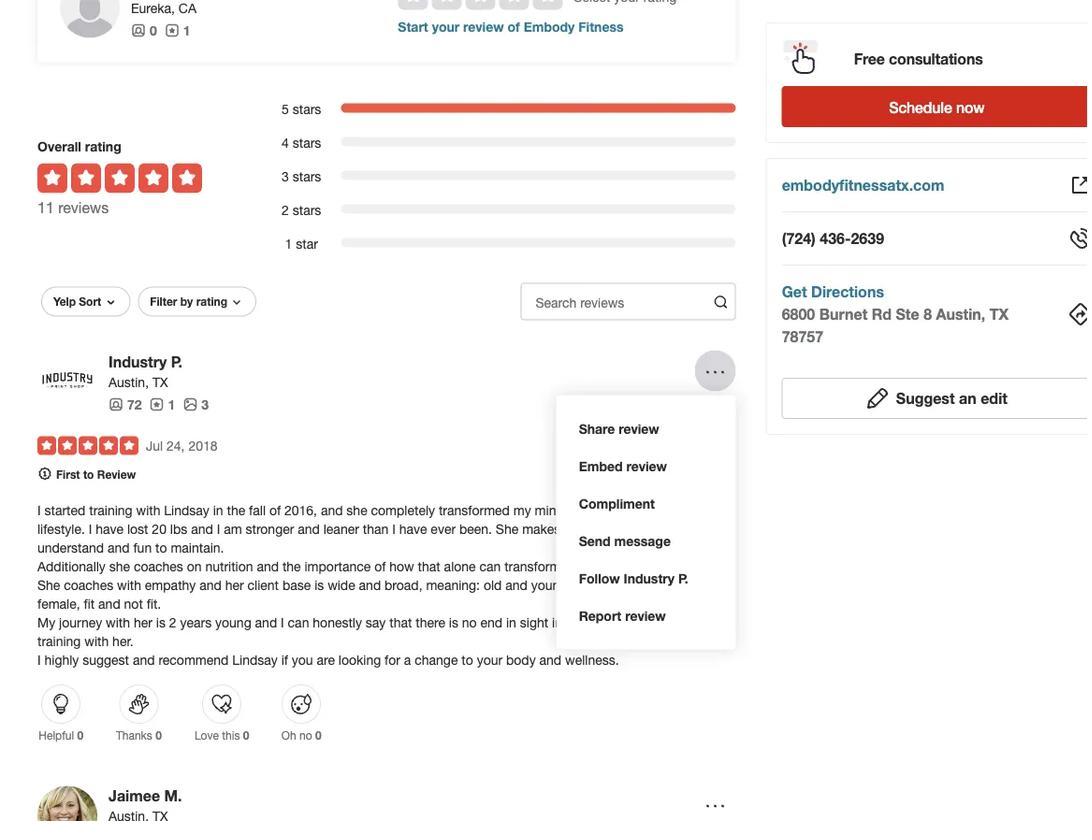 Task type: vqa. For each thing, say whether or not it's contained in the screenshot.
friends element for Reviews ELEMENT for 72
yes



Task type: locate. For each thing, give the bounding box(es) containing it.
5 star rating image for 11 reviews
[[37, 164, 202, 194]]

stars right 5
[[293, 102, 321, 117]]

78757
[[782, 328, 824, 346]]

first
[[56, 469, 80, 482]]

1 right 16 review v2 icon
[[168, 398, 175, 413]]

24 external link v2 image
[[1070, 174, 1089, 197]]

0 horizontal spatial the
[[227, 504, 245, 519]]

1 for 72
[[168, 398, 175, 413]]

years
[[180, 616, 212, 631]]

your up male
[[565, 560, 590, 575]]

no inside "i started training with lindsay in the fall of 2016, and she completely transformed my mindset and lifestyle. i have lost 20 lbs and i am stronger and leaner than i have ever been. she makes fitness easy to understand and fun to maintain. additionally she coaches on nutrition and the importance of how that alone can transform your body. she coaches with empathy and her client base is wide and broad, meaning: old and young, male and female, fit and not fit. my journey with her is 2 years young and i can honestly say that there is no end in sight in regards to training with her. i highly suggest and recommend lindsay if you are looking for a change to your body and wellness."
[[462, 616, 477, 631]]

and down body.
[[607, 579, 629, 594]]

0 right 16 friends v2 icon
[[150, 23, 157, 39]]

0 vertical spatial 1
[[183, 23, 191, 39]]

1 vertical spatial industry
[[624, 572, 675, 587]]

review inside share review button
[[619, 422, 660, 437]]

1 horizontal spatial that
[[418, 560, 441, 575]]

1 vertical spatial of
[[269, 504, 281, 519]]

rating right overall
[[85, 139, 121, 155]]

2 horizontal spatial 1
[[285, 237, 292, 252]]

rating right by
[[196, 296, 227, 309]]

with up the suggest
[[85, 635, 109, 650]]

1 horizontal spatial p.
[[679, 572, 689, 587]]

(0 reactions) element right thanks
[[155, 730, 162, 743]]

austin, right 8
[[936, 306, 986, 323]]

industry down send message button
[[624, 572, 675, 587]]

16 photos v2 image
[[183, 398, 198, 413]]

1 vertical spatial p.
[[679, 572, 689, 587]]

0 vertical spatial industry
[[109, 354, 167, 371]]

4 (0 reactions) element from the left
[[315, 730, 322, 743]]

and up client
[[257, 560, 279, 575]]

0 right oh
[[315, 730, 322, 743]]

lindsay up lbs
[[164, 504, 210, 519]]

16 chevron down v2 image
[[103, 296, 118, 311], [229, 296, 244, 311]]

16 chevron down v2 image inside yelp sort dropdown button
[[103, 296, 118, 311]]

young
[[215, 616, 251, 631]]

friends element left 16 review v2 icon
[[109, 396, 142, 415]]

send message button
[[572, 523, 721, 561]]

0 vertical spatial rating
[[85, 139, 121, 155]]

stars up star
[[293, 203, 321, 218]]

friends element
[[131, 22, 157, 40], [109, 396, 142, 415]]

  text field
[[521, 284, 736, 321]]

16 chevron down v2 image for filter by rating
[[229, 296, 244, 311]]

3 for 3 stars
[[282, 169, 289, 185]]

2 vertical spatial of
[[375, 560, 386, 575]]

your left body
[[477, 653, 503, 669]]

0 horizontal spatial have
[[96, 522, 124, 538]]

friends element containing 72
[[109, 396, 142, 415]]

5 star rating image down 'overall rating'
[[37, 164, 202, 194]]

review inside "embed review" button
[[627, 459, 667, 475]]

(0 reactions) element
[[77, 730, 83, 743], [155, 730, 162, 743], [243, 730, 249, 743], [315, 730, 322, 743]]

tx inside get directions 6800 burnet rd ste 8 austin, tx 78757
[[990, 306, 1009, 323]]

0 horizontal spatial tx
[[153, 375, 168, 391]]

of left embody
[[508, 19, 520, 35]]

3
[[282, 169, 289, 185], [202, 398, 209, 413]]

p.
[[171, 354, 182, 371], [679, 572, 689, 587]]

0 vertical spatial can
[[480, 560, 501, 575]]

3 inside 'photos' element
[[202, 398, 209, 413]]

1 horizontal spatial industry
[[624, 572, 675, 587]]

2 stars from the top
[[293, 135, 321, 151]]

lindsay
[[164, 504, 210, 519], [232, 653, 278, 669]]

stars right 4
[[293, 135, 321, 151]]

0 horizontal spatial 1
[[168, 398, 175, 413]]

0 vertical spatial lindsay
[[164, 504, 210, 519]]

reviews for 11 reviews
[[58, 200, 109, 217]]

1 vertical spatial she
[[37, 579, 60, 594]]

0 vertical spatial reviews element
[[165, 22, 191, 40]]

0 horizontal spatial industry
[[109, 354, 167, 371]]

in right end
[[506, 616, 517, 631]]

24,
[[167, 439, 185, 454]]

0 vertical spatial of
[[508, 19, 520, 35]]

in right sight
[[552, 616, 562, 631]]

3 down 4
[[282, 169, 289, 185]]

0 horizontal spatial 16 chevron down v2 image
[[103, 296, 118, 311]]

review
[[463, 19, 504, 35], [619, 422, 660, 437], [627, 459, 667, 475], [625, 609, 666, 625]]

1 vertical spatial friends element
[[109, 396, 142, 415]]

1 (0 reactions) element from the left
[[77, 730, 83, 743]]

stars down the 4 stars
[[293, 169, 321, 185]]

austin, inside get directions 6800 burnet rd ste 8 austin, tx 78757
[[936, 306, 986, 323]]

1 vertical spatial that
[[390, 616, 412, 631]]

5 star rating image
[[37, 164, 202, 194], [37, 437, 139, 456]]

embody
[[524, 19, 575, 35]]

review up "embed review" button
[[619, 422, 660, 437]]

1 horizontal spatial have
[[399, 522, 427, 538]]

her down nutrition
[[225, 579, 244, 594]]

0 horizontal spatial is
[[156, 616, 166, 631]]

can up old
[[480, 560, 501, 575]]

reviews element for 0
[[165, 22, 191, 40]]

0 horizontal spatial 3
[[202, 398, 209, 413]]

looking
[[339, 653, 381, 669]]

reviews
[[58, 200, 109, 217], [580, 296, 625, 311]]

she
[[496, 522, 519, 538], [37, 579, 60, 594]]

no left end
[[462, 616, 477, 631]]

review for share
[[619, 422, 660, 437]]

436-
[[820, 230, 851, 248]]

0 vertical spatial friends element
[[131, 22, 157, 40]]

nutrition
[[205, 560, 253, 575]]

she up female,
[[37, 579, 60, 594]]

stars for 2 stars
[[293, 203, 321, 218]]

2 vertical spatial 1
[[168, 398, 175, 413]]

review down share review button
[[627, 459, 667, 475]]

embodyfitnessatx.com link
[[782, 176, 945, 194]]

share review button
[[572, 411, 721, 449]]

reviews right 11 on the top
[[58, 200, 109, 217]]

to right change
[[462, 653, 473, 669]]

i right than
[[392, 522, 396, 538]]

start
[[398, 19, 428, 35]]

72
[[127, 398, 142, 413]]

4 stars from the top
[[293, 203, 321, 218]]

and up leaner
[[321, 504, 343, 519]]

industry up 72
[[109, 354, 167, 371]]

1 vertical spatial tx
[[153, 375, 168, 391]]

filter reviews by 1 star rating element
[[262, 235, 736, 254]]

1 vertical spatial rating
[[196, 296, 227, 309]]

her down "not"
[[134, 616, 152, 631]]

0 vertical spatial p.
[[171, 354, 182, 371]]

wellness.
[[565, 653, 619, 669]]

training up highly
[[37, 635, 81, 650]]

that right the how
[[418, 560, 441, 575]]

(0 reactions) element right helpful
[[77, 730, 83, 743]]

austin, up 72
[[109, 375, 149, 391]]

0 horizontal spatial rating
[[85, 139, 121, 155]]

0 vertical spatial that
[[418, 560, 441, 575]]

the
[[227, 504, 245, 519], [283, 560, 301, 575]]

reviews element right 72
[[149, 396, 175, 415]]

and down 2016, at the bottom
[[298, 522, 320, 538]]

ste
[[896, 306, 920, 323]]

0 vertical spatial tx
[[990, 306, 1009, 323]]

1 horizontal spatial coaches
[[134, 560, 183, 575]]

stars for 3 stars
[[293, 169, 321, 185]]

my
[[514, 504, 531, 519]]

2 stars
[[282, 203, 321, 218]]

2 down 3 stars
[[282, 203, 289, 218]]

that
[[418, 560, 441, 575], [390, 616, 412, 631]]

1 vertical spatial 2
[[169, 616, 177, 631]]

and down her.
[[133, 653, 155, 669]]

2 horizontal spatial your
[[565, 560, 590, 575]]

easy
[[607, 522, 634, 538]]

16 chevron down v2 image right "filter by rating" in the left top of the page
[[229, 296, 244, 311]]

friends element containing 0
[[131, 22, 157, 40]]

photos element
[[183, 396, 209, 415]]

tx up 16 review v2 icon
[[153, 375, 168, 391]]

0 horizontal spatial lindsay
[[164, 504, 210, 519]]

4
[[282, 135, 289, 151]]

coaches up empathy
[[134, 560, 183, 575]]

menu
[[557, 396, 736, 651]]

16 chevron down v2 image for yelp sort
[[103, 296, 118, 311]]

0 vertical spatial training
[[89, 504, 133, 519]]

1 horizontal spatial reviews
[[580, 296, 625, 311]]

review down 'follow industry p.' button
[[625, 609, 666, 625]]

None radio
[[432, 0, 462, 11], [465, 0, 495, 11], [533, 0, 563, 11], [432, 0, 462, 11], [465, 0, 495, 11], [533, 0, 563, 11]]

and left fun
[[108, 541, 130, 557]]

to right easy
[[637, 522, 649, 538]]

your
[[432, 19, 460, 35], [565, 560, 590, 575], [477, 653, 503, 669]]

1 vertical spatial reviews element
[[149, 396, 175, 415]]

a
[[404, 653, 411, 669]]

2639
[[851, 230, 885, 248]]

get directions link
[[782, 283, 884, 301]]

0 vertical spatial reviews
[[58, 200, 109, 217]]

0 horizontal spatial in
[[213, 504, 223, 519]]

is right there
[[449, 616, 459, 631]]

0 horizontal spatial can
[[288, 616, 309, 631]]

fall
[[249, 504, 266, 519]]

i left highly
[[37, 653, 41, 669]]

1 have from the left
[[96, 522, 124, 538]]

embed review
[[579, 459, 667, 475]]

review for report
[[625, 609, 666, 625]]

with up lost
[[136, 504, 160, 519]]

no right oh
[[299, 730, 312, 743]]

i up if
[[281, 616, 284, 631]]

industry
[[109, 354, 167, 371], [624, 572, 675, 587]]

0 vertical spatial the
[[227, 504, 245, 519]]

0 vertical spatial austin,
[[936, 306, 986, 323]]

2 16 chevron down v2 image from the left
[[229, 296, 244, 311]]

menu image
[[704, 362, 727, 384]]

1 vertical spatial 5 star rating image
[[37, 437, 139, 456]]

m.
[[164, 788, 182, 806]]

menu containing share review
[[557, 396, 736, 651]]

0 inside friends element
[[150, 23, 157, 39]]

0 horizontal spatial your
[[432, 19, 460, 35]]

in left the fall on the bottom left
[[213, 504, 223, 519]]

thanks
[[116, 730, 152, 743]]

schedule now
[[889, 98, 985, 116]]

0 vertical spatial she
[[347, 504, 368, 519]]

compliment button
[[572, 486, 721, 523]]

1 horizontal spatial lindsay
[[232, 653, 278, 669]]

3 (0 reactions) element from the left
[[243, 730, 249, 743]]

review inside report review button
[[625, 609, 666, 625]]

the up "base"
[[283, 560, 301, 575]]

p. inside industry p. austin, tx
[[171, 354, 182, 371]]

0 horizontal spatial reviews
[[58, 200, 109, 217]]

0 horizontal spatial coaches
[[64, 579, 113, 594]]

and right body
[[540, 653, 562, 669]]

filter by rating
[[150, 296, 227, 309]]

by
[[180, 296, 193, 309]]

1 horizontal spatial rating
[[196, 296, 227, 309]]

lindsay left if
[[232, 653, 278, 669]]

importance
[[305, 560, 371, 575]]

oh no 0
[[282, 730, 322, 743]]

schedule
[[889, 98, 953, 116]]

16 chevron down v2 image inside filter by rating "popup button"
[[229, 296, 244, 311]]

0 horizontal spatial no
[[299, 730, 312, 743]]

0 vertical spatial no
[[462, 616, 477, 631]]

1 vertical spatial no
[[299, 730, 312, 743]]

3 right 16 photos v2
[[202, 398, 209, 413]]

0 vertical spatial she
[[496, 522, 519, 538]]

1 vertical spatial 3
[[202, 398, 209, 413]]

of left the how
[[375, 560, 386, 575]]

search
[[536, 296, 577, 311]]

how
[[390, 560, 414, 575]]

of right the fall on the bottom left
[[269, 504, 281, 519]]

filter by rating button
[[138, 288, 256, 318]]

1 horizontal spatial in
[[506, 616, 517, 631]]

suggest
[[83, 653, 129, 669]]

in
[[213, 504, 223, 519], [506, 616, 517, 631], [552, 616, 562, 631]]

coaches up fit
[[64, 579, 113, 594]]

than
[[363, 522, 389, 538]]

1 16 chevron down v2 image from the left
[[103, 296, 118, 311]]

lost
[[127, 522, 148, 538]]

2 left years
[[169, 616, 177, 631]]

austin, inside industry p. austin, tx
[[109, 375, 149, 391]]

report
[[579, 609, 622, 625]]

rating inside filter by rating "popup button"
[[196, 296, 227, 309]]

1 5 star rating image from the top
[[37, 164, 202, 194]]

2 (0 reactions) element from the left
[[155, 730, 162, 743]]

1 vertical spatial coaches
[[64, 579, 113, 594]]

3 inside filter reviews by 3 stars rating element
[[282, 169, 289, 185]]

1 horizontal spatial training
[[89, 504, 133, 519]]

embed review button
[[572, 449, 721, 486]]

(0 reactions) element right oh
[[315, 730, 322, 743]]

1 stars from the top
[[293, 102, 321, 117]]

0 vertical spatial 2
[[282, 203, 289, 218]]

been.
[[460, 522, 492, 538]]

she down my
[[496, 522, 519, 538]]

0
[[150, 23, 157, 39], [77, 730, 83, 743], [155, 730, 162, 743], [243, 730, 249, 743], [315, 730, 322, 743]]

(0 reactions) element for thanks 0
[[155, 730, 162, 743]]

and up maintain.
[[191, 522, 213, 538]]

filter reviews by 2 stars rating element
[[262, 201, 736, 220]]

am
[[224, 522, 242, 538]]

(724) 436-2639
[[782, 230, 885, 248]]

i up understand
[[89, 522, 92, 538]]

male
[[575, 579, 603, 594]]

with up her.
[[106, 616, 130, 631]]

that right say
[[390, 616, 412, 631]]

get
[[782, 283, 807, 301]]

None radio
[[398, 0, 428, 11], [499, 0, 529, 11], [398, 0, 428, 11], [499, 0, 529, 11]]

(0 reactions) element for oh no 0
[[315, 730, 322, 743]]

1 right 16 review v2 image
[[183, 23, 191, 39]]

is down 'fit.'
[[156, 616, 166, 631]]

5 stars
[[282, 102, 321, 117]]

2 vertical spatial your
[[477, 653, 503, 669]]

3 stars from the top
[[293, 169, 321, 185]]

2 inside "i started training with lindsay in the fall of 2016, and she completely transformed my mindset and lifestyle. i have lost 20 lbs and i am stronger and leaner than i have ever been. she makes fitness easy to understand and fun to maintain. additionally she coaches on nutrition and the importance of how that alone can transform your body. she coaches with empathy and her client base is wide and broad, meaning: old and young, male and female, fit and not fit. my journey with her is 2 years young and i can honestly say that there is no end in sight in regards to training with her. i highly suggest and recommend lindsay if you are looking for a change to your body and wellness."
[[169, 616, 177, 631]]

end
[[481, 616, 503, 631]]

reviews element for 72
[[149, 396, 175, 415]]

1 horizontal spatial her
[[225, 579, 244, 594]]

0 vertical spatial 5 star rating image
[[37, 164, 202, 194]]

photo of jaimee m. image
[[37, 787, 97, 822]]

now
[[957, 98, 985, 116]]

sort
[[79, 296, 101, 309]]

0 horizontal spatial austin,
[[109, 375, 149, 391]]

(0 reactions) element right this
[[243, 730, 249, 743]]

if
[[281, 653, 288, 669]]

she up leaner
[[347, 504, 368, 519]]

1 horizontal spatial 1
[[183, 23, 191, 39]]

1 vertical spatial the
[[283, 560, 301, 575]]

completely
[[371, 504, 435, 519]]

she up "not"
[[109, 560, 130, 575]]

transform
[[505, 560, 561, 575]]

1 vertical spatial austin,
[[109, 375, 149, 391]]

0 horizontal spatial she
[[37, 579, 60, 594]]

1 horizontal spatial she
[[347, 504, 368, 519]]

1 horizontal spatial austin,
[[936, 306, 986, 323]]

reviews element
[[165, 22, 191, 40], [149, 396, 175, 415]]

schedule now link
[[782, 86, 1089, 127]]

understand
[[37, 541, 104, 557]]

tx right 8
[[990, 306, 1009, 323]]

training up lost
[[89, 504, 133, 519]]

can down "base"
[[288, 616, 309, 631]]

additionally
[[37, 560, 106, 575]]

coaches
[[134, 560, 183, 575], [64, 579, 113, 594]]

24 phone v2 image
[[1070, 227, 1089, 250]]

5 star rating image for jul 24, 2018
[[37, 437, 139, 456]]

1 left star
[[285, 237, 292, 252]]

is left wide
[[315, 579, 324, 594]]

1 vertical spatial she
[[109, 560, 130, 575]]

search image
[[714, 295, 729, 310]]

search reviews
[[536, 296, 625, 311]]

24 directions v2 image
[[1070, 303, 1089, 326]]

regards
[[566, 616, 610, 631]]

have down completely
[[399, 522, 427, 538]]

16 review v2 image
[[149, 398, 164, 413]]

1 horizontal spatial no
[[462, 616, 477, 631]]

1 star
[[285, 237, 318, 252]]

1 horizontal spatial 16 chevron down v2 image
[[229, 296, 244, 311]]

with up "not"
[[117, 579, 141, 594]]

your right start
[[432, 19, 460, 35]]

0 horizontal spatial training
[[37, 635, 81, 650]]

0 horizontal spatial her
[[134, 616, 152, 631]]

0 horizontal spatial p.
[[171, 354, 182, 371]]

2 5 star rating image from the top
[[37, 437, 139, 456]]

0 vertical spatial 3
[[282, 169, 289, 185]]

have left lost
[[96, 522, 124, 538]]

the up the am
[[227, 504, 245, 519]]

1 vertical spatial her
[[134, 616, 152, 631]]

industry inside button
[[624, 572, 675, 587]]

and
[[321, 504, 343, 519], [586, 504, 608, 519], [191, 522, 213, 538], [298, 522, 320, 538], [108, 541, 130, 557], [257, 560, 279, 575], [200, 579, 222, 594], [359, 579, 381, 594], [506, 579, 528, 594], [607, 579, 629, 594], [98, 597, 120, 613], [255, 616, 277, 631], [133, 653, 155, 669], [540, 653, 562, 669]]



Task type: describe. For each thing, give the bounding box(es) containing it.
share review
[[579, 422, 660, 437]]

and right old
[[506, 579, 528, 594]]

share
[[579, 422, 615, 437]]

to right fun
[[155, 541, 167, 557]]

makes
[[522, 522, 561, 538]]

16 first v2 image
[[37, 467, 52, 482]]

2016,
[[284, 504, 317, 519]]

0 vertical spatial your
[[432, 19, 460, 35]]

2 have from the left
[[399, 522, 427, 538]]

embodyfitnessatx.com
[[782, 176, 945, 194]]

1 horizontal spatial the
[[283, 560, 301, 575]]

jul
[[146, 439, 163, 454]]

and down on on the bottom of page
[[200, 579, 222, 594]]

send message
[[579, 534, 671, 550]]

female,
[[37, 597, 80, 613]]

5
[[282, 102, 289, 117]]

to right regards
[[614, 616, 626, 631]]

8
[[924, 306, 932, 323]]

4 stars
[[282, 135, 321, 151]]

16 review v2 image
[[165, 23, 180, 38]]

filter reviews by 4 stars rating element
[[262, 134, 736, 153]]

1 for 0
[[183, 23, 191, 39]]

i started training with lindsay in the fall of 2016, and she completely transformed my mindset and lifestyle. i have lost 20 lbs and i am stronger and leaner than i have ever been. she makes fitness easy to understand and fun to maintain. additionally she coaches on nutrition and the importance of how that alone can transform your body. she coaches with empathy and her client base is wide and broad, meaning: old and young, male and female, fit and not fit. my journey with her is 2 years young and i can honestly say that there is no end in sight in regards to training with her. i highly suggest and recommend lindsay if you are looking for a change to your body and wellness.
[[37, 504, 649, 669]]

2 horizontal spatial is
[[449, 616, 459, 631]]

16 friends v2 image
[[109, 398, 124, 413]]

to right first
[[83, 469, 94, 482]]

1 vertical spatial can
[[288, 616, 309, 631]]

review for embed
[[627, 459, 667, 475]]

report review
[[579, 609, 666, 625]]

an
[[959, 390, 977, 408]]

and right fit
[[98, 597, 120, 613]]

jaimee
[[109, 788, 160, 806]]

filter reviews by 3 stars rating element
[[262, 168, 736, 186]]

yelp sort button
[[41, 288, 130, 318]]

menu image
[[704, 796, 727, 819]]

mindset
[[535, 504, 582, 519]]

11 reviews
[[37, 200, 109, 217]]

0 right helpful
[[77, 730, 83, 743]]

body.
[[594, 560, 626, 575]]

fitness
[[565, 522, 603, 538]]

thanks 0
[[116, 730, 162, 743]]

change
[[415, 653, 458, 669]]

rating element
[[398, 0, 563, 11]]

client
[[248, 579, 279, 594]]

2 horizontal spatial in
[[552, 616, 562, 631]]

0 horizontal spatial of
[[269, 504, 281, 519]]

stars for 5 stars
[[293, 102, 321, 117]]

base
[[283, 579, 311, 594]]

0 vertical spatial coaches
[[134, 560, 183, 575]]

and up fitness
[[586, 504, 608, 519]]

1 horizontal spatial 2
[[282, 203, 289, 218]]

friends element for 16 review v2 image
[[131, 22, 157, 40]]

jul 24, 2018
[[146, 439, 218, 454]]

burnet
[[820, 306, 868, 323]]

photo of ruby a. image
[[60, 0, 120, 39]]

0 right this
[[243, 730, 249, 743]]

2018
[[189, 439, 218, 454]]

old
[[484, 579, 502, 594]]

24 pencil v2 image
[[867, 388, 889, 410]]

yelp sort
[[53, 296, 101, 309]]

report review button
[[572, 598, 721, 636]]

sight
[[520, 616, 549, 631]]

(0 reactions) element for helpful 0
[[77, 730, 83, 743]]

send
[[579, 534, 611, 550]]

friends element for 16 review v2 icon
[[109, 396, 142, 415]]

stronger
[[246, 522, 294, 538]]

tx inside industry p. austin, tx
[[153, 375, 168, 391]]

for
[[385, 653, 401, 669]]

overall
[[37, 139, 81, 155]]

eureka,
[[131, 1, 175, 16]]

1 horizontal spatial can
[[480, 560, 501, 575]]

1 horizontal spatial your
[[477, 653, 503, 669]]

(0 reactions) element for love this 0
[[243, 730, 249, 743]]

1 horizontal spatial of
[[375, 560, 386, 575]]

compliment
[[579, 497, 655, 512]]

overall rating
[[37, 139, 121, 155]]

are
[[317, 653, 335, 669]]

0 horizontal spatial she
[[109, 560, 130, 575]]

i left started
[[37, 504, 41, 519]]

say
[[366, 616, 386, 631]]

filter
[[150, 296, 177, 309]]

jaimee m. link
[[109, 788, 182, 806]]

honestly
[[313, 616, 362, 631]]

2 horizontal spatial of
[[508, 19, 520, 35]]

journey
[[59, 616, 102, 631]]

6800
[[782, 306, 815, 323]]

empathy
[[145, 579, 196, 594]]

3 stars
[[282, 169, 321, 185]]

(no rating) image
[[398, 0, 563, 11]]

not
[[124, 597, 143, 613]]

review down (no rating) 'image'
[[463, 19, 504, 35]]

young,
[[531, 579, 571, 594]]

3 for 3
[[202, 398, 209, 413]]

wide
[[328, 579, 355, 594]]

love
[[195, 730, 219, 743]]

her.
[[112, 635, 134, 650]]

suggest an edit
[[896, 390, 1008, 408]]

industry inside industry p. austin, tx
[[109, 354, 167, 371]]

industry p. austin, tx
[[109, 354, 182, 391]]

p. inside button
[[679, 572, 689, 587]]

filter reviews by 5 stars rating element
[[262, 100, 736, 119]]

stars for 4 stars
[[293, 135, 321, 151]]

1 vertical spatial your
[[565, 560, 590, 575]]

(724)
[[782, 230, 816, 248]]

0 right thanks
[[155, 730, 162, 743]]

fit
[[84, 597, 95, 613]]

start your review of embody fitness
[[398, 19, 624, 35]]

1 vertical spatial training
[[37, 635, 81, 650]]

0 horizontal spatial that
[[390, 616, 412, 631]]

recommend
[[159, 653, 229, 669]]

transformed
[[439, 504, 510, 519]]

embed
[[579, 459, 623, 475]]

helpful 0
[[39, 730, 83, 743]]

leaner
[[324, 522, 359, 538]]

this
[[222, 730, 240, 743]]

star
[[296, 237, 318, 252]]

free
[[854, 50, 885, 67]]

i left the am
[[217, 522, 220, 538]]

1 vertical spatial 1
[[285, 237, 292, 252]]

20
[[152, 522, 167, 538]]

helpful
[[39, 730, 74, 743]]

and right wide
[[359, 579, 381, 594]]

1 horizontal spatial she
[[496, 522, 519, 538]]

and right young
[[255, 616, 277, 631]]

broad,
[[385, 579, 423, 594]]

photo of industry p. image
[[37, 353, 97, 413]]

you
[[292, 653, 313, 669]]

fitness
[[579, 19, 624, 35]]

edit
[[981, 390, 1008, 408]]

1 vertical spatial lindsay
[[232, 653, 278, 669]]

message
[[615, 534, 671, 550]]

1 horizontal spatial is
[[315, 579, 324, 594]]

reviews for search reviews
[[580, 296, 625, 311]]

16 friends v2 image
[[131, 23, 146, 38]]

love this 0
[[195, 730, 249, 743]]

my
[[37, 616, 55, 631]]

lifestyle.
[[37, 522, 85, 538]]

0 vertical spatial her
[[225, 579, 244, 594]]



